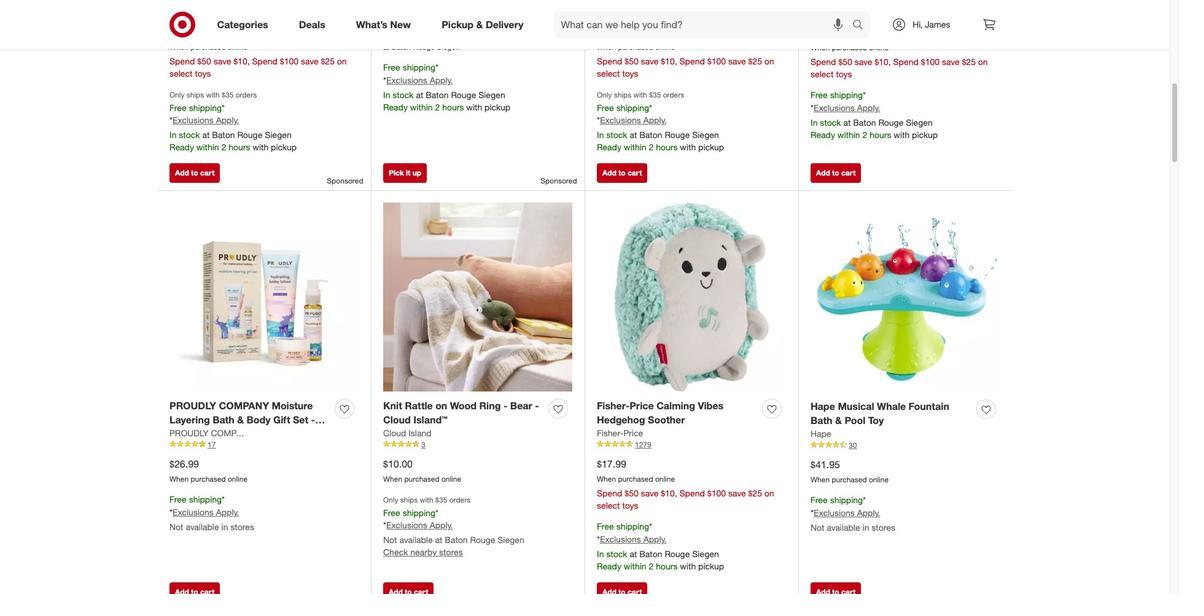 Task type: vqa. For each thing, say whether or not it's contained in the screenshot.
select for $7.69
yes



Task type: describe. For each thing, give the bounding box(es) containing it.
at inside see price in cart at baton rouge siegen
[[383, 42, 390, 51]]

set
[[293, 414, 309, 426]]

purchased for $17.99 when purchased online spend $50 save $10, spend $100 save $25 on select toys
[[618, 475, 653, 484]]

available inside the only ships with $35 orders free shipping * * exclusions apply. not available at baton rouge siegen check nearby stores
[[400, 535, 433, 546]]

toy
[[869, 415, 884, 427]]

add to cart for $7.69
[[175, 168, 215, 177]]

in for hape musical whale fountain bath & pool toy
[[863, 523, 870, 533]]

only ships with $35 orders
[[170, 91, 257, 100]]

siegen inside the only ships with $35 orders free shipping * * exclusions apply. not available at baton rouge siegen check nearby stores
[[498, 535, 525, 546]]

on for $17.99
[[765, 489, 775, 499]]

check
[[383, 548, 408, 558]]

$25 for $12.89
[[962, 57, 976, 67]]

$7.69
[[170, 26, 194, 38]]

$100 for $12.89
[[921, 57, 940, 67]]

add to cart button for $12.89
[[811, 163, 862, 183]]

3
[[421, 440, 426, 449]]

$10, for $17.99
[[661, 489, 677, 499]]

search
[[847, 19, 877, 32]]

fountain
[[909, 401, 950, 413]]

1 horizontal spatial &
[[476, 18, 483, 30]]

layering
[[170, 414, 210, 426]]

$35 for when purchased online
[[436, 496, 448, 505]]

3 link
[[383, 440, 573, 450]]

vibes
[[698, 400, 724, 412]]

& for proudly company moisture layering bath & body gift set - 3ct
[[237, 414, 244, 426]]

moisture
[[272, 400, 313, 412]]

rouge inside see price in cart at baton rouge siegen
[[413, 42, 435, 51]]

exclusions inside the only ships with $35 orders free shipping * * exclusions apply. not available at baton rouge siegen check nearby stores
[[386, 521, 428, 531]]

$10.00 for spend $50 save $10, spend $100 save $25 on select toys
[[597, 26, 627, 38]]

add to cart for $10.00
[[603, 168, 642, 177]]

toys for $12.89
[[836, 69, 852, 80]]

$12.89 when purchased online spend $50 save $10, spend $100 save $25 on select toys
[[811, 26, 988, 80]]

online for $12.89 when purchased online spend $50 save $10, spend $100 save $25 on select toys
[[869, 43, 889, 52]]

hedgehog
[[597, 414, 645, 426]]

categories
[[217, 18, 268, 30]]

orders for when purchased online
[[450, 496, 471, 505]]

0 horizontal spatial orders
[[236, 91, 257, 100]]

it
[[406, 168, 411, 177]]

$12.89
[[811, 26, 840, 39]]

$10.00 when purchased online
[[383, 458, 461, 484]]

hape musical whale fountain bath & pool toy
[[811, 401, 950, 427]]

add for $12.89
[[817, 168, 831, 177]]

1279
[[635, 440, 652, 449]]

fisher- for fisher-price calming vibes hedgehog soother
[[597, 400, 630, 412]]

only for spend $50 save $10, spend $100 save $25 on select toys
[[597, 91, 612, 100]]

pick
[[389, 168, 404, 177]]

island™
[[414, 414, 448, 426]]

up
[[413, 168, 422, 177]]

gift
[[273, 414, 290, 426]]

hi, james
[[913, 19, 951, 29]]

purchased for $7.69 when purchased online spend $50 save $10, spend $100 save $25 on select toys
[[191, 42, 226, 51]]

$10.00 when purchased online spend $50 save $10, spend $100 save $25 on select toys
[[597, 26, 775, 79]]

nearby
[[411, 548, 437, 558]]

apply. inside the only ships with $35 orders free shipping * * exclusions apply. not available at baton rouge siegen check nearby stores
[[430, 521, 453, 531]]

hape for hape musical whale fountain bath & pool toy
[[811, 401, 836, 413]]

$25 for $17.99
[[749, 489, 762, 499]]

$50 for $17.99
[[625, 489, 639, 499]]

knit rattle on wood ring - bear - cloud island™
[[383, 400, 539, 426]]

rouge inside the only ships with $35 orders free shipping * * exclusions apply. not available at baton rouge siegen check nearby stores
[[470, 535, 495, 546]]

hape for hape
[[811, 429, 832, 439]]

with inside the only ships with $35 orders free shipping * * exclusions apply. not available at baton rouge siegen check nearby stores
[[420, 496, 434, 505]]

orders for spend $50 save $10, spend $100 save $25 on select toys
[[663, 91, 685, 100]]

$25 for $7.69
[[321, 56, 335, 67]]

pickup
[[442, 18, 474, 30]]

baton inside the only ships with $35 orders free shipping * * exclusions apply. not available at baton rouge siegen check nearby stores
[[445, 535, 468, 546]]

cloud inside knit rattle on wood ring - bear - cloud island™
[[383, 414, 411, 426]]

siegen inside only ships with $35 orders free shipping * * exclusions apply. in stock at  baton rouge siegen ready within 2 hours with pickup
[[693, 130, 719, 140]]

fisher- for fisher-price
[[597, 428, 624, 438]]

online for $10.00 when purchased online spend $50 save $10, spend $100 save $25 on select toys
[[655, 42, 675, 51]]

$7.69 when purchased online spend $50 save $10, spend $100 save $25 on select toys
[[170, 26, 347, 79]]

$50 for $12.89
[[839, 57, 853, 67]]

purchased for $26.99 when purchased online
[[191, 475, 226, 484]]

$17.99 when purchased online spend $50 save $10, spend $100 save $25 on select toys
[[597, 458, 775, 511]]

at inside only ships with $35 orders free shipping * * exclusions apply. in stock at  baton rouge siegen ready within 2 hours with pickup
[[630, 130, 637, 140]]

musical
[[838, 401, 875, 413]]

bath for hape
[[811, 415, 833, 427]]

what's new link
[[346, 11, 426, 38]]

stores inside the only ships with $35 orders free shipping * * exclusions apply. not available at baton rouge siegen check nearby stores
[[439, 548, 463, 558]]

knit rattle on wood ring - bear - cloud island™ link
[[383, 399, 544, 427]]

select for $12.89
[[811, 69, 834, 80]]

cart for $10.00
[[628, 168, 642, 177]]

stock inside only ships with $35 orders free shipping * * exclusions apply. in stock at  baton rouge siegen ready within 2 hours with pickup
[[607, 130, 628, 140]]

categories link
[[207, 11, 284, 38]]

within inside only ships with $35 orders free shipping * * exclusions apply. in stock at  baton rouge siegen ready within 2 hours with pickup
[[624, 142, 647, 153]]

hape musical whale fountain bath & pool toy link
[[811, 400, 972, 428]]

apply. inside only ships with $35 orders free shipping * * exclusions apply. in stock at  baton rouge siegen ready within 2 hours with pickup
[[644, 115, 667, 126]]

online for $17.99 when purchased online spend $50 save $10, spend $100 save $25 on select toys
[[655, 475, 675, 484]]

soother
[[648, 414, 685, 426]]

purchased for $41.95 when purchased online
[[832, 475, 867, 484]]

not inside the only ships with $35 orders free shipping * * exclusions apply. not available at baton rouge siegen check nearby stores
[[383, 535, 397, 546]]

proudly for proudly company
[[170, 428, 209, 438]]

deals link
[[289, 11, 341, 38]]

pickup & delivery
[[442, 18, 524, 30]]

fisher-price
[[597, 428, 643, 438]]

968 link
[[811, 8, 1001, 19]]

on inside knit rattle on wood ring - bear - cloud island™
[[436, 400, 447, 412]]

42
[[635, 8, 643, 17]]

fisher-price calming vibes hedgehog soother link
[[597, 399, 758, 427]]

online for $10.00 when purchased online
[[442, 475, 461, 484]]

30 link
[[811, 440, 1001, 451]]

proudly company
[[170, 428, 253, 438]]

free inside only ships with $35 orders free shipping * * exclusions apply. in stock at  baton rouge siegen ready within 2 hours with pickup
[[597, 102, 614, 113]]

cloud island
[[383, 428, 432, 438]]

see price in cart at baton rouge siegen
[[383, 26, 460, 51]]

only ships with $35 orders free shipping * * exclusions apply. not available at baton rouge siegen check nearby stores
[[383, 496, 525, 558]]

on for $7.69
[[337, 56, 347, 67]]

baton inside only ships with $35 orders free shipping * * exclusions apply. in stock at  baton rouge siegen ready within 2 hours with pickup
[[640, 130, 663, 140]]

$100 for $17.99
[[708, 489, 726, 499]]

check nearby stores button
[[383, 547, 463, 559]]

when for $10.00 when purchased online
[[383, 475, 403, 484]]

bear
[[510, 400, 533, 412]]

free shipping * * exclusions apply. not available in stores for $41.95
[[811, 495, 896, 533]]

search button
[[847, 11, 877, 41]]

$10.00 for when purchased online
[[383, 458, 413, 470]]

delivery
[[486, 18, 524, 30]]

2 horizontal spatial -
[[535, 400, 539, 412]]

baton inside see price in cart at baton rouge siegen
[[392, 42, 411, 51]]

proudly company moisture layering bath & body gift set - 3ct
[[170, 400, 315, 440]]

pick it up button
[[383, 163, 427, 183]]

cart inside see price in cart at baton rouge siegen
[[439, 26, 456, 38]]

cloud island link
[[383, 427, 432, 440]]

new
[[390, 18, 411, 30]]

what's new
[[356, 18, 411, 30]]

$41.95
[[811, 459, 840, 471]]

1 sponsored from the left
[[327, 176, 363, 185]]

add for $10.00
[[603, 168, 617, 177]]

$26.99 when purchased online
[[170, 458, 248, 484]]

purchased for $10.00 when purchased online spend $50 save $10, spend $100 save $25 on select toys
[[618, 42, 653, 51]]

not for $26.99
[[170, 522, 183, 533]]

$50 for $10.00
[[625, 56, 639, 67]]

hours inside only ships with $35 orders free shipping * * exclusions apply. in stock at  baton rouge siegen ready within 2 hours with pickup
[[656, 142, 678, 153]]

42 link
[[597, 7, 786, 18]]

shipping inside only ships with $35 orders free shipping * * exclusions apply. in stock at  baton rouge siegen ready within 2 hours with pickup
[[617, 102, 649, 113]]

proudly company moisture layering bath & body gift set - 3ct link
[[170, 399, 330, 440]]

select for $17.99
[[597, 501, 620, 511]]

to for $10.00
[[619, 168, 626, 177]]

calming
[[657, 400, 695, 412]]



Task type: locate. For each thing, give the bounding box(es) containing it.
*
[[436, 62, 439, 73], [383, 75, 386, 86], [863, 90, 866, 100], [222, 102, 225, 113], [649, 102, 652, 113], [811, 103, 814, 113], [170, 115, 173, 126], [597, 115, 600, 126], [222, 495, 225, 505], [863, 495, 866, 506], [170, 508, 173, 518], [436, 508, 439, 518], [811, 508, 814, 519], [383, 521, 386, 531], [649, 522, 652, 532], [597, 535, 600, 545]]

& inside "hape musical whale fountain bath & pool toy"
[[836, 415, 842, 427]]

1 vertical spatial proudly
[[170, 428, 209, 438]]

online down the 'categories'
[[228, 42, 248, 51]]

orders inside only ships with $35 orders free shipping * * exclusions apply. in stock at  baton rouge siegen ready within 2 hours with pickup
[[663, 91, 685, 100]]

online for $26.99 when purchased online
[[228, 475, 248, 484]]

$35 down $7.69 when purchased online spend $50 save $10, spend $100 save $25 on select toys
[[222, 91, 234, 100]]

exclusions inside only ships with $35 orders free shipping * * exclusions apply. in stock at  baton rouge siegen ready within 2 hours with pickup
[[600, 115, 641, 126]]

cart for $12.89
[[842, 168, 856, 177]]

only inside only ships with $35 orders free shipping * * exclusions apply. in stock at  baton rouge siegen ready within 2 hours with pickup
[[597, 91, 612, 100]]

2 horizontal spatial available
[[827, 523, 861, 533]]

select inside $10.00 when purchased online spend $50 save $10, spend $100 save $25 on select toys
[[597, 68, 620, 79]]

pickup inside only ships with $35 orders free shipping * * exclusions apply. in stock at  baton rouge siegen ready within 2 hours with pickup
[[699, 142, 724, 153]]

when for $17.99 when purchased online spend $50 save $10, spend $100 save $25 on select toys
[[597, 475, 616, 484]]

hape up $41.95
[[811, 429, 832, 439]]

purchased inside $10.00 when purchased online
[[405, 475, 440, 484]]

orders down $10.00 when purchased online spend $50 save $10, spend $100 save $25 on select toys on the right of page
[[663, 91, 685, 100]]

ships for spend $50 save $10, spend $100 save $25 on select toys
[[614, 91, 632, 100]]

$100 for $10.00
[[708, 56, 726, 67]]

whale
[[877, 401, 906, 413]]

only
[[170, 91, 185, 100], [597, 91, 612, 100], [383, 496, 398, 505]]

$35 down $10.00 when purchased online spend $50 save $10, spend $100 save $25 on select toys on the right of page
[[649, 91, 661, 100]]

free inside the only ships with $35 orders free shipping * * exclusions apply. not available at baton rouge siegen check nearby stores
[[383, 508, 400, 518]]

- inside 'proudly company moisture layering bath & body gift set - 3ct'
[[311, 414, 315, 426]]

add to cart button for $10.00
[[597, 163, 648, 183]]

online down 42 link
[[655, 42, 675, 51]]

$25 inside $17.99 when purchased online spend $50 save $10, spend $100 save $25 on select toys
[[749, 489, 762, 499]]

free shipping * * exclusions apply. not available in stores for $26.99
[[170, 495, 254, 533]]

$10, inside $7.69 when purchased online spend $50 save $10, spend $100 save $25 on select toys
[[234, 56, 250, 67]]

0 horizontal spatial available
[[186, 522, 219, 533]]

968
[[849, 8, 861, 18]]

hape up hape link
[[811, 401, 836, 413]]

company
[[219, 400, 269, 412], [211, 428, 253, 438]]

toys for $7.69
[[195, 68, 211, 79]]

$10, inside $17.99 when purchased online spend $50 save $10, spend $100 save $25 on select toys
[[661, 489, 677, 499]]

proudly inside 'proudly company moisture layering bath & body gift set - 3ct'
[[170, 400, 216, 412]]

deals
[[299, 18, 325, 30]]

in
[[428, 26, 436, 38], [221, 522, 228, 533], [863, 523, 870, 533]]

hape link
[[811, 428, 832, 440]]

$10.00 inside $10.00 when purchased online spend $50 save $10, spend $100 save $25 on select toys
[[597, 26, 627, 38]]

company inside 'proudly company moisture layering bath & body gift set - 3ct'
[[219, 400, 269, 412]]

- right ring
[[504, 400, 508, 412]]

when for $26.99 when purchased online
[[170, 475, 189, 484]]

$100 inside $7.69 when purchased online spend $50 save $10, spend $100 save $25 on select toys
[[280, 56, 299, 67]]

$50 inside $12.89 when purchased online spend $50 save $10, spend $100 save $25 on select toys
[[839, 57, 853, 67]]

price inside fisher-price calming vibes hedgehog soother
[[630, 400, 654, 412]]

3ct
[[170, 428, 184, 440]]

& left pool
[[836, 415, 842, 427]]

2 horizontal spatial in
[[863, 523, 870, 533]]

within
[[410, 102, 433, 113], [838, 130, 861, 140], [196, 142, 219, 153], [624, 142, 647, 153], [624, 562, 647, 572]]

1 vertical spatial price
[[624, 428, 643, 438]]

company for proudly company
[[211, 428, 253, 438]]

$25 for $10.00
[[749, 56, 762, 67]]

purchased down $41.95
[[832, 475, 867, 484]]

purchased down 3
[[405, 475, 440, 484]]

online
[[228, 42, 248, 51], [655, 42, 675, 51], [869, 43, 889, 52], [228, 475, 248, 484], [442, 475, 461, 484], [655, 475, 675, 484], [869, 475, 889, 484]]

$25 inside $10.00 when purchased online spend $50 save $10, spend $100 save $25 on select toys
[[749, 56, 762, 67]]

when inside $10.00 when purchased online spend $50 save $10, spend $100 save $25 on select toys
[[597, 42, 616, 51]]

online inside $17.99 when purchased online spend $50 save $10, spend $100 save $25 on select toys
[[655, 475, 675, 484]]

& left body
[[237, 414, 244, 426]]

1 vertical spatial hape
[[811, 429, 832, 439]]

toys down $12.89
[[836, 69, 852, 80]]

select inside $7.69 when purchased online spend $50 save $10, spend $100 save $25 on select toys
[[170, 68, 193, 79]]

0 horizontal spatial in
[[221, 522, 228, 533]]

$26.99
[[170, 458, 199, 470]]

3 to from the left
[[833, 168, 840, 177]]

free shipping * * exclusions apply. not available in stores down the $41.95 when purchased online
[[811, 495, 896, 533]]

ships inside only ships with $35 orders free shipping * * exclusions apply. in stock at  baton rouge siegen ready within 2 hours with pickup
[[614, 91, 632, 100]]

add to cart button for $7.69
[[170, 163, 220, 183]]

0 vertical spatial fisher-
[[597, 400, 630, 412]]

1 horizontal spatial bath
[[811, 415, 833, 427]]

0 vertical spatial proudly
[[170, 400, 216, 412]]

exclusions
[[386, 75, 428, 86], [814, 103, 855, 113], [173, 115, 214, 126], [600, 115, 641, 126], [173, 508, 214, 518], [814, 508, 855, 519], [386, 521, 428, 531], [600, 535, 641, 545]]

1 horizontal spatial available
[[400, 535, 433, 546]]

add for $7.69
[[175, 168, 189, 177]]

2 horizontal spatial ships
[[614, 91, 632, 100]]

$100 down hi, james
[[921, 57, 940, 67]]

0 horizontal spatial not
[[170, 522, 183, 533]]

2 fisher- from the top
[[597, 428, 624, 438]]

$35 inside only ships with $35 orders free shipping * * exclusions apply. in stock at  baton rouge siegen ready within 2 hours with pickup
[[649, 91, 661, 100]]

2 horizontal spatial only
[[597, 91, 612, 100]]

$17.99
[[597, 458, 627, 470]]

$50 inside $7.69 when purchased online spend $50 save $10, spend $100 save $25 on select toys
[[197, 56, 211, 67]]

purchased down 42
[[618, 42, 653, 51]]

2 horizontal spatial not
[[811, 523, 825, 533]]

2 horizontal spatial to
[[833, 168, 840, 177]]

in inside see price in cart at baton rouge siegen
[[428, 26, 436, 38]]

james
[[926, 19, 951, 29]]

select
[[170, 68, 193, 79], [597, 68, 620, 79], [811, 69, 834, 80], [597, 501, 620, 511]]

online down search "button"
[[869, 43, 889, 52]]

proudly for proudly company moisture layering bath & body gift set - 3ct
[[170, 400, 216, 412]]

purchased inside $12.89 when purchased online spend $50 save $10, spend $100 save $25 on select toys
[[832, 43, 867, 52]]

1 horizontal spatial add to cart
[[603, 168, 642, 177]]

online inside $10.00 when purchased online spend $50 save $10, spend $100 save $25 on select toys
[[655, 42, 675, 51]]

1 cloud from the top
[[383, 414, 411, 426]]

1 to from the left
[[191, 168, 198, 177]]

2 proudly from the top
[[170, 428, 209, 438]]

bath for proudly
[[213, 414, 235, 426]]

pickup & delivery link
[[431, 11, 539, 38]]

0 vertical spatial $10.00
[[597, 26, 627, 38]]

$100 inside $12.89 when purchased online spend $50 save $10, spend $100 save $25 on select toys
[[921, 57, 940, 67]]

company up 17 on the bottom
[[211, 428, 253, 438]]

when inside $26.99 when purchased online
[[170, 475, 189, 484]]

online inside $12.89 when purchased online spend $50 save $10, spend $100 save $25 on select toys
[[869, 43, 889, 52]]

fisher-price calming vibes hedgehog soother image
[[597, 203, 786, 392], [597, 203, 786, 392]]

toys for $10.00
[[623, 68, 639, 79]]

island
[[409, 428, 432, 438]]

only for when purchased online
[[383, 496, 398, 505]]

pool
[[845, 415, 866, 427]]

available up check nearby stores button
[[400, 535, 433, 546]]

price
[[403, 26, 425, 38]]

cloud down the knit
[[383, 414, 411, 426]]

stores
[[231, 522, 254, 533], [872, 523, 896, 533], [439, 548, 463, 558]]

on inside $17.99 when purchased online spend $50 save $10, spend $100 save $25 on select toys
[[765, 489, 775, 499]]

toys up only ships with $35 orders free shipping * * exclusions apply. in stock at  baton rouge siegen ready within 2 hours with pickup
[[623, 68, 639, 79]]

apply.
[[430, 75, 453, 86], [857, 103, 881, 113], [216, 115, 239, 126], [644, 115, 667, 126], [216, 508, 239, 518], [857, 508, 881, 519], [430, 521, 453, 531], [644, 535, 667, 545]]

$100 down 1279 link
[[708, 489, 726, 499]]

1 horizontal spatial sponsored
[[541, 176, 577, 185]]

available down the $41.95 when purchased online
[[827, 523, 861, 533]]

1 horizontal spatial $10.00
[[597, 26, 627, 38]]

price for fisher-price calming vibes hedgehog soother
[[630, 400, 654, 412]]

to for $7.69
[[191, 168, 198, 177]]

$10, inside $12.89 when purchased online spend $50 save $10, spend $100 save $25 on select toys
[[875, 57, 891, 67]]

& right pickup in the top left of the page
[[476, 18, 483, 30]]

rouge inside only ships with $35 orders free shipping * * exclusions apply. in stock at  baton rouge siegen ready within 2 hours with pickup
[[665, 130, 690, 140]]

$100 inside $17.99 when purchased online spend $50 save $10, spend $100 save $25 on select toys
[[708, 489, 726, 499]]

knit rattle on wood ring - bear - cloud island™ image
[[383, 203, 573, 392], [383, 203, 573, 392]]

0 vertical spatial hape
[[811, 401, 836, 413]]

$25 inside $12.89 when purchased online spend $50 save $10, spend $100 save $25 on select toys
[[962, 57, 976, 67]]

pick it up
[[389, 168, 422, 177]]

purchased inside $17.99 when purchased online spend $50 save $10, spend $100 save $25 on select toys
[[618, 475, 653, 484]]

on for $10.00
[[765, 56, 775, 67]]

1 horizontal spatial in
[[428, 26, 436, 38]]

on for $12.89
[[979, 57, 988, 67]]

add to cart
[[175, 168, 215, 177], [603, 168, 642, 177], [817, 168, 856, 177]]

$100 for $7.69
[[280, 56, 299, 67]]

when for $41.95 when purchased online
[[811, 475, 830, 484]]

0 horizontal spatial $35
[[222, 91, 234, 100]]

orders down $7.69 when purchased online spend $50 save $10, spend $100 save $25 on select toys
[[236, 91, 257, 100]]

2 add to cart button from the left
[[597, 163, 648, 183]]

online inside the $41.95 when purchased online
[[869, 475, 889, 484]]

1 horizontal spatial add to cart button
[[597, 163, 648, 183]]

cart for $7.69
[[200, 168, 215, 177]]

select inside $17.99 when purchased online spend $50 save $10, spend $100 save $25 on select toys
[[597, 501, 620, 511]]

select for $10.00
[[597, 68, 620, 79]]

online inside $26.99 when purchased online
[[228, 475, 248, 484]]

wood
[[450, 400, 477, 412]]

toys down the $17.99
[[623, 501, 639, 511]]

2 horizontal spatial add to cart button
[[811, 163, 862, 183]]

add to cart for $12.89
[[817, 168, 856, 177]]

fisher- up hedgehog
[[597, 400, 630, 412]]

add
[[175, 168, 189, 177], [603, 168, 617, 177], [817, 168, 831, 177]]

company up body
[[219, 400, 269, 412]]

online down 17 link
[[228, 475, 248, 484]]

1 horizontal spatial orders
[[450, 496, 471, 505]]

0 horizontal spatial to
[[191, 168, 198, 177]]

1 fisher- from the top
[[597, 400, 630, 412]]

see
[[383, 26, 401, 38]]

1 proudly from the top
[[170, 400, 216, 412]]

2 horizontal spatial $35
[[649, 91, 661, 100]]

stores for $41.95
[[872, 523, 896, 533]]

ships inside the only ships with $35 orders free shipping * * exclusions apply. not available at baton rouge siegen check nearby stores
[[400, 496, 418, 505]]

& for hape musical whale fountain bath & pool toy
[[836, 415, 842, 427]]

available
[[186, 522, 219, 533], [827, 523, 861, 533], [400, 535, 433, 546]]

17
[[208, 440, 216, 449]]

2 horizontal spatial add to cart
[[817, 168, 856, 177]]

$10, for $10.00
[[661, 56, 677, 67]]

in
[[383, 90, 390, 100], [811, 118, 818, 128], [170, 130, 177, 140], [597, 130, 604, 140], [597, 549, 604, 560]]

bath inside 'proudly company moisture layering bath & body gift set - 3ct'
[[213, 414, 235, 426]]

toys inside $7.69 when purchased online spend $50 save $10, spend $100 save $25 on select toys
[[195, 68, 211, 79]]

free
[[383, 62, 400, 73], [811, 90, 828, 100], [170, 102, 187, 113], [597, 102, 614, 113], [170, 495, 187, 505], [811, 495, 828, 506], [383, 508, 400, 518], [597, 522, 614, 532]]

purchased inside the $41.95 when purchased online
[[832, 475, 867, 484]]

hours
[[442, 102, 464, 113], [870, 130, 892, 140], [229, 142, 250, 153], [656, 142, 678, 153], [656, 562, 678, 572]]

$10, for $7.69
[[234, 56, 250, 67]]

online down 1279 link
[[655, 475, 675, 484]]

0 vertical spatial company
[[219, 400, 269, 412]]

$10, down 1279 link
[[661, 489, 677, 499]]

2 hape from the top
[[811, 429, 832, 439]]

$10, down search "button"
[[875, 57, 891, 67]]

0 horizontal spatial -
[[311, 414, 315, 426]]

$10, down what can we help you find? suggestions appear below search box
[[661, 56, 677, 67]]

0 vertical spatial cloud
[[383, 414, 411, 426]]

1 horizontal spatial stores
[[439, 548, 463, 558]]

on inside $12.89 when purchased online spend $50 save $10, spend $100 save $25 on select toys
[[979, 57, 988, 67]]

available for $26.99
[[186, 522, 219, 533]]

online inside $10.00 when purchased online
[[442, 475, 461, 484]]

2 inside only ships with $35 orders free shipping * * exclusions apply. in stock at  baton rouge siegen ready within 2 hours with pickup
[[649, 142, 654, 153]]

1 horizontal spatial free shipping * * exclusions apply. not available in stores
[[811, 495, 896, 533]]

0 horizontal spatial stores
[[231, 522, 254, 533]]

hape musical whale fountain bath & pool toy image
[[811, 203, 1001, 393], [811, 203, 1001, 393]]

0 horizontal spatial bath
[[213, 414, 235, 426]]

2 add to cart from the left
[[603, 168, 642, 177]]

30
[[849, 441, 857, 450]]

2 cloud from the top
[[383, 428, 406, 438]]

2 to from the left
[[619, 168, 626, 177]]

price for fisher-price
[[624, 428, 643, 438]]

when inside $17.99 when purchased online spend $50 save $10, spend $100 save $25 on select toys
[[597, 475, 616, 484]]

1 horizontal spatial ships
[[400, 496, 418, 505]]

on
[[337, 56, 347, 67], [765, 56, 775, 67], [979, 57, 988, 67], [436, 400, 447, 412], [765, 489, 775, 499]]

$50 for $7.69
[[197, 56, 211, 67]]

0 horizontal spatial add
[[175, 168, 189, 177]]

what's
[[356, 18, 388, 30]]

to
[[191, 168, 198, 177], [619, 168, 626, 177], [833, 168, 840, 177]]

- right set
[[311, 414, 315, 426]]

ready inside only ships with $35 orders free shipping * * exclusions apply. in stock at  baton rouge siegen ready within 2 hours with pickup
[[597, 142, 622, 153]]

toys for $17.99
[[623, 501, 639, 511]]

hape inside "hape musical whale fountain bath & pool toy"
[[811, 401, 836, 413]]

2 add from the left
[[603, 168, 617, 177]]

online inside $7.69 when purchased online spend $50 save $10, spend $100 save $25 on select toys
[[228, 42, 248, 51]]

price up the 1279
[[624, 428, 643, 438]]

purchased for $12.89 when purchased online spend $50 save $10, spend $100 save $25 on select toys
[[832, 43, 867, 52]]

0 horizontal spatial sponsored
[[327, 176, 363, 185]]

ring
[[480, 400, 501, 412]]

proudly company link
[[170, 427, 253, 440]]

toys up the only ships with $35 orders at the left of the page
[[195, 68, 211, 79]]

in down $26.99 when purchased online
[[221, 522, 228, 533]]

1 horizontal spatial to
[[619, 168, 626, 177]]

proudly company moisture layering bath & body gift set - 3ct image
[[170, 203, 359, 392], [170, 203, 359, 392]]

orders inside the only ships with $35 orders free shipping * * exclusions apply. not available at baton rouge siegen check nearby stores
[[450, 496, 471, 505]]

when inside $12.89 when purchased online spend $50 save $10, spend $100 save $25 on select toys
[[811, 43, 830, 52]]

ships
[[187, 91, 204, 100], [614, 91, 632, 100], [400, 496, 418, 505]]

& inside 'proudly company moisture layering bath & body gift set - 3ct'
[[237, 414, 244, 426]]

3 add to cart from the left
[[817, 168, 856, 177]]

body
[[247, 414, 271, 426]]

purchased for $10.00 when purchased online
[[405, 475, 440, 484]]

bath inside "hape musical whale fountain bath & pool toy"
[[811, 415, 833, 427]]

0 horizontal spatial add to cart
[[175, 168, 215, 177]]

$50 inside $10.00 when purchased online spend $50 save $10, spend $100 save $25 on select toys
[[625, 56, 639, 67]]

bath up proudly company
[[213, 414, 235, 426]]

1 hape from the top
[[811, 401, 836, 413]]

$100
[[280, 56, 299, 67], [708, 56, 726, 67], [921, 57, 940, 67], [708, 489, 726, 499]]

2 horizontal spatial add
[[817, 168, 831, 177]]

at
[[383, 42, 390, 51], [416, 90, 424, 100], [844, 118, 851, 128], [202, 130, 210, 140], [630, 130, 637, 140], [435, 535, 443, 546], [630, 549, 637, 560]]

hape
[[811, 401, 836, 413], [811, 429, 832, 439]]

purchased inside $26.99 when purchased online
[[191, 475, 226, 484]]

proudly down layering
[[170, 428, 209, 438]]

online for $7.69 when purchased online spend $50 save $10, spend $100 save $25 on select toys
[[228, 42, 248, 51]]

0 vertical spatial price
[[630, 400, 654, 412]]

pickup
[[485, 102, 511, 113], [912, 130, 938, 140], [271, 142, 297, 153], [699, 142, 724, 153], [699, 562, 724, 572]]

free shipping * * exclusions apply. not available in stores
[[170, 495, 254, 533], [811, 495, 896, 533]]

2 horizontal spatial stores
[[872, 523, 896, 533]]

hi,
[[913, 19, 923, 29]]

in right price
[[428, 26, 436, 38]]

bath up hape link
[[811, 415, 833, 427]]

1 add to cart from the left
[[175, 168, 215, 177]]

purchased down $26.99
[[191, 475, 226, 484]]

cloud left island
[[383, 428, 406, 438]]

0 horizontal spatial ships
[[187, 91, 204, 100]]

2 sponsored from the left
[[541, 176, 577, 185]]

price up hedgehog
[[630, 400, 654, 412]]

$100 down deals link
[[280, 56, 299, 67]]

1 add from the left
[[175, 168, 189, 177]]

select for $7.69
[[170, 68, 193, 79]]

when for $12.89 when purchased online spend $50 save $10, spend $100 save $25 on select toys
[[811, 43, 830, 52]]

exclusions apply. button
[[386, 75, 453, 87], [814, 102, 881, 114], [173, 115, 239, 127], [600, 115, 667, 127], [173, 507, 239, 519], [814, 508, 881, 520], [386, 520, 453, 532], [600, 534, 667, 546]]

$100 down what can we help you find? suggestions appear below search box
[[708, 56, 726, 67]]

$50 down $12.89
[[839, 57, 853, 67]]

with
[[206, 91, 220, 100], [634, 91, 647, 100], [467, 102, 482, 113], [894, 130, 910, 140], [253, 142, 269, 153], [680, 142, 696, 153], [420, 496, 434, 505], [680, 562, 696, 572]]

$35 for spend $50 save $10, spend $100 save $25 on select toys
[[649, 91, 661, 100]]

siegen inside see price in cart at baton rouge siegen
[[437, 42, 460, 51]]

$35
[[222, 91, 234, 100], [649, 91, 661, 100], [436, 496, 448, 505]]

1 horizontal spatial -
[[504, 400, 508, 412]]

1 vertical spatial company
[[211, 428, 253, 438]]

3 add to cart button from the left
[[811, 163, 862, 183]]

on inside $10.00 when purchased online spend $50 save $10, spend $100 save $25 on select toys
[[765, 56, 775, 67]]

when for $7.69 when purchased online spend $50 save $10, spend $100 save $25 on select toys
[[170, 42, 189, 51]]

available down $26.99 when purchased online
[[186, 522, 219, 533]]

shipping inside the only ships with $35 orders free shipping * * exclusions apply. not available at baton rouge siegen check nearby stores
[[403, 508, 436, 518]]

2 horizontal spatial orders
[[663, 91, 685, 100]]

$25 inside $7.69 when purchased online spend $50 save $10, spend $100 save $25 on select toys
[[321, 56, 335, 67]]

purchased down search "button"
[[832, 43, 867, 52]]

orders down $10.00 when purchased online
[[450, 496, 471, 505]]

when inside $10.00 when purchased online
[[383, 475, 403, 484]]

0 horizontal spatial free shipping * * exclusions apply. not available in stores
[[170, 495, 254, 533]]

0 horizontal spatial &
[[237, 414, 244, 426]]

only inside the only ships with $35 orders free shipping * * exclusions apply. not available at baton rouge siegen check nearby stores
[[383, 496, 398, 505]]

rouge
[[413, 42, 435, 51], [451, 90, 476, 100], [879, 118, 904, 128], [237, 130, 263, 140], [665, 130, 690, 140], [470, 535, 495, 546], [665, 549, 690, 560]]

1 add to cart button from the left
[[170, 163, 220, 183]]

toys inside $12.89 when purchased online spend $50 save $10, spend $100 save $25 on select toys
[[836, 69, 852, 80]]

0 horizontal spatial only
[[170, 91, 185, 100]]

in inside only ships with $35 orders free shipping * * exclusions apply. in stock at  baton rouge siegen ready within 2 hours with pickup
[[597, 130, 604, 140]]

ships for when purchased online
[[400, 496, 418, 505]]

1 vertical spatial cloud
[[383, 428, 406, 438]]

when
[[170, 42, 189, 51], [597, 42, 616, 51], [811, 43, 830, 52], [170, 475, 189, 484], [383, 475, 403, 484], [597, 475, 616, 484], [811, 475, 830, 484]]

$41.95 when purchased online
[[811, 459, 889, 484]]

2 horizontal spatial &
[[836, 415, 842, 427]]

rattle
[[405, 400, 433, 412]]

at inside the only ships with $35 orders free shipping * * exclusions apply. not available at baton rouge siegen check nearby stores
[[435, 535, 443, 546]]

1 vertical spatial fisher-
[[597, 428, 624, 438]]

1279 link
[[597, 440, 786, 450]]

$50 down the $17.99
[[625, 489, 639, 499]]

3 add from the left
[[817, 168, 831, 177]]

$50 inside $17.99 when purchased online spend $50 save $10, spend $100 save $25 on select toys
[[625, 489, 639, 499]]

when inside $7.69 when purchased online spend $50 save $10, spend $100 save $25 on select toys
[[170, 42, 189, 51]]

- right bear
[[535, 400, 539, 412]]

purchased inside $7.69 when purchased online spend $50 save $10, spend $100 save $25 on select toys
[[191, 42, 226, 51]]

&
[[476, 18, 483, 30], [237, 414, 244, 426], [836, 415, 842, 427]]

toys inside $10.00 when purchased online spend $50 save $10, spend $100 save $25 on select toys
[[623, 68, 639, 79]]

ready
[[383, 102, 408, 113], [811, 130, 835, 140], [170, 142, 194, 153], [597, 142, 622, 153], [597, 562, 622, 572]]

stores for $26.99
[[231, 522, 254, 533]]

proudly up layering
[[170, 400, 216, 412]]

free shipping * * exclusions apply. not available in stores down $26.99 when purchased online
[[170, 495, 254, 533]]

1 horizontal spatial $35
[[436, 496, 448, 505]]

fisher-price link
[[597, 427, 643, 440]]

orders
[[236, 91, 257, 100], [663, 91, 685, 100], [450, 496, 471, 505]]

fisher-price calming vibes hedgehog soother
[[597, 400, 724, 426]]

1 horizontal spatial not
[[383, 535, 397, 546]]

17 link
[[170, 440, 359, 450]]

fisher- down hedgehog
[[597, 428, 624, 438]]

1 vertical spatial $10.00
[[383, 458, 413, 470]]

0 horizontal spatial $10.00
[[383, 458, 413, 470]]

in down the $41.95 when purchased online
[[863, 523, 870, 533]]

to for $12.89
[[833, 168, 840, 177]]

free shipping * * exclusions apply. in stock at  baton rouge siegen ready within 2 hours with pickup
[[383, 62, 511, 113], [811, 90, 938, 140], [170, 102, 297, 153], [597, 522, 724, 572]]

What can we help you find? suggestions appear below search field
[[554, 11, 856, 38]]

only ships with $35 orders free shipping * * exclusions apply. in stock at  baton rouge siegen ready within 2 hours with pickup
[[597, 91, 724, 153]]

$10, down categories link on the top left of page
[[234, 56, 250, 67]]

available for $41.95
[[827, 523, 861, 533]]

not for $41.95
[[811, 523, 825, 533]]

purchased down $7.69
[[191, 42, 226, 51]]

in for proudly company moisture layering bath & body gift set - 3ct
[[221, 522, 228, 533]]

online down '3' 'link'
[[442, 475, 461, 484]]

cloud
[[383, 414, 411, 426], [383, 428, 406, 438]]

online down 30 link
[[869, 475, 889, 484]]

select inside $12.89 when purchased online spend $50 save $10, spend $100 save $25 on select toys
[[811, 69, 834, 80]]

on inside $7.69 when purchased online spend $50 save $10, spend $100 save $25 on select toys
[[337, 56, 347, 67]]

$35 down $10.00 when purchased online
[[436, 496, 448, 505]]

fisher- inside fisher-price calming vibes hedgehog soother
[[597, 400, 630, 412]]

knit
[[383, 400, 402, 412]]

siegen
[[437, 42, 460, 51], [479, 90, 506, 100], [906, 118, 933, 128], [265, 130, 292, 140], [693, 130, 719, 140], [498, 535, 525, 546], [693, 549, 719, 560]]

1 horizontal spatial add
[[603, 168, 617, 177]]

when for $10.00 when purchased online spend $50 save $10, spend $100 save $25 on select toys
[[597, 42, 616, 51]]

$10.00 inside $10.00 when purchased online
[[383, 458, 413, 470]]

company for proudly company moisture layering bath & body gift set - 3ct
[[219, 400, 269, 412]]

$100 inside $10.00 when purchased online spend $50 save $10, spend $100 save $25 on select toys
[[708, 56, 726, 67]]

purchased
[[191, 42, 226, 51], [618, 42, 653, 51], [832, 43, 867, 52], [191, 475, 226, 484], [405, 475, 440, 484], [618, 475, 653, 484], [832, 475, 867, 484]]

toys inside $17.99 when purchased online spend $50 save $10, spend $100 save $25 on select toys
[[623, 501, 639, 511]]

purchased inside $10.00 when purchased online spend $50 save $10, spend $100 save $25 on select toys
[[618, 42, 653, 51]]

0 horizontal spatial add to cart button
[[170, 163, 220, 183]]

$50 up the only ships with $35 orders at the left of the page
[[197, 56, 211, 67]]

$35 inside the only ships with $35 orders free shipping * * exclusions apply. not available at baton rouge siegen check nearby stores
[[436, 496, 448, 505]]

$50 down 42
[[625, 56, 639, 67]]

$10, for $12.89
[[875, 57, 891, 67]]

online for $41.95 when purchased online
[[869, 475, 889, 484]]

purchased down the $17.99
[[618, 475, 653, 484]]

1 horizontal spatial only
[[383, 496, 398, 505]]

$10, inside $10.00 when purchased online spend $50 save $10, spend $100 save $25 on select toys
[[661, 56, 677, 67]]



